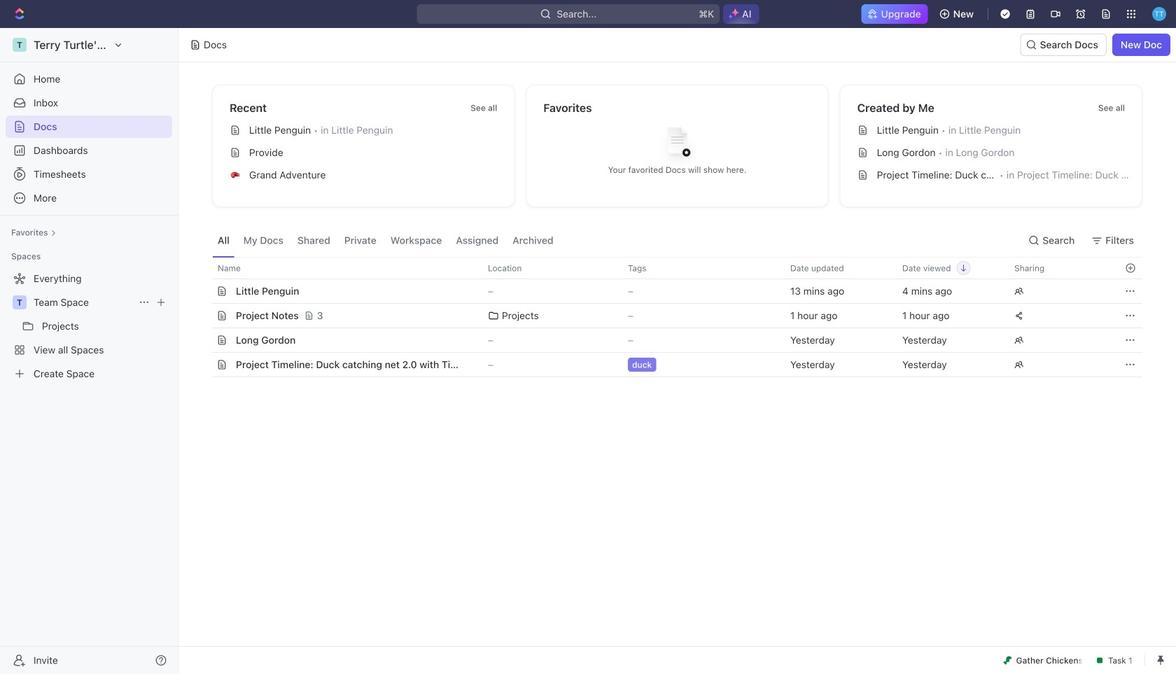 Task type: locate. For each thing, give the bounding box(es) containing it.
tab list
[[212, 224, 559, 257]]

table
[[197, 257, 1143, 378]]

tree
[[6, 268, 172, 385]]

no favorited docs image
[[650, 117, 706, 173]]

drumstick bite image
[[1004, 657, 1013, 665]]

row
[[197, 257, 1143, 280], [200, 279, 1143, 304], [197, 303, 1143, 329], [197, 328, 1143, 353], [197, 352, 1143, 378]]

team space, , element
[[13, 296, 27, 310]]

cell
[[200, 280, 215, 303]]

sidebar navigation
[[0, 28, 181, 675]]



Task type: vqa. For each thing, say whether or not it's contained in the screenshot.
tree
yes



Task type: describe. For each thing, give the bounding box(es) containing it.
terry turtle's workspace, , element
[[13, 38, 27, 52]]

tree inside sidebar navigation
[[6, 268, 172, 385]]



